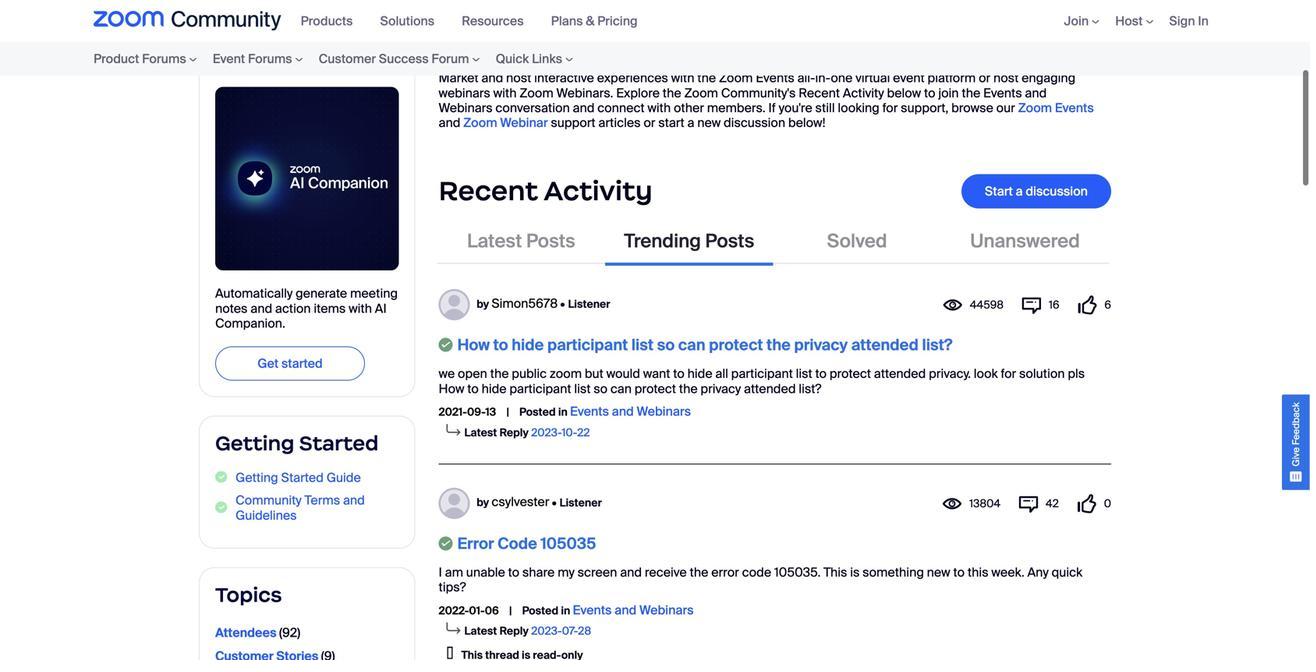Task type: locate. For each thing, give the bounding box(es) containing it.
forums down note-
[[248, 51, 292, 67]]

with up zoom webinar link
[[494, 85, 517, 101]]

all-
[[798, 70, 816, 86]]

1 horizontal spatial or
[[979, 70, 991, 86]]

1 vertical spatial discussion
[[1026, 183, 1088, 200]]

1 vertical spatial by
[[477, 496, 489, 510]]

for right looking
[[883, 100, 898, 116]]

2023-07-28 link
[[531, 625, 591, 639]]

reply inside 2021-09-13 | posted in events and webinars latest reply 2023-10-22
[[500, 426, 529, 440]]

105035
[[541, 534, 596, 554]]

2023- left 22
[[531, 426, 562, 440]]

started for getting started guide community terms and guidelines
[[281, 470, 324, 486]]

webinars
[[439, 85, 491, 101]]

hide up public
[[512, 336, 544, 355]]

privacy down how to hide participant list so can protect the privacy attended list?
[[701, 381, 741, 397]]

0 vertical spatial in
[[558, 405, 568, 420]]

&
[[586, 13, 595, 29]]

browse
[[952, 100, 994, 116]]

2 posts from the left
[[706, 229, 755, 253]]

quick links
[[496, 51, 562, 67]]

list
[[215, 622, 399, 661]]

1 horizontal spatial host
[[994, 70, 1019, 86]]

0
[[1104, 497, 1112, 511]]

0 horizontal spatial host
[[506, 70, 532, 86]]

0 vertical spatial list?
[[922, 336, 953, 355]]

0 vertical spatial can
[[678, 336, 706, 355]]

1 posts from the left
[[526, 229, 575, 253]]

csylvester image
[[439, 488, 470, 520]]

• right csylvester
[[552, 496, 557, 510]]

we
[[439, 366, 455, 382]]

1 vertical spatial for
[[1001, 366, 1017, 382]]

0 horizontal spatial for
[[883, 100, 898, 116]]

reply for 2022-01-06 | posted in events and webinars latest reply 2023-07-28
[[500, 625, 529, 639]]

solved
[[827, 229, 888, 253]]

events and webinars link
[[570, 404, 691, 420], [573, 603, 694, 619]]

forums down community.title 'image'
[[142, 51, 186, 67]]

is
[[851, 565, 860, 581]]

or left start
[[644, 115, 656, 131]]

in inside 2022-01-06 | posted in events and webinars latest reply 2023-07-28
[[561, 604, 571, 619]]

and inside 2022-01-06 | posted in events and webinars latest reply 2023-07-28
[[615, 603, 637, 619]]

1 vertical spatial posted
[[522, 604, 559, 619]]

0 vertical spatial started
[[299, 431, 379, 457]]

2023-10-22 link
[[531, 426, 590, 440]]

still
[[816, 100, 835, 116]]

1 horizontal spatial posts
[[706, 229, 755, 253]]

events and webinars link down receive
[[573, 603, 694, 619]]

new inside zoom events and zoom webinar support articles or start a new discussion below!
[[698, 115, 721, 131]]

posts right trending
[[706, 229, 755, 253]]

list containing attendees
[[215, 622, 399, 661]]

1 vertical spatial listener
[[560, 496, 602, 510]]

webinars inside 2021-09-13 | posted in events and webinars latest reply 2023-10-22
[[637, 404, 691, 420]]

2 horizontal spatial protect
[[830, 366, 871, 382]]

1 horizontal spatial •
[[560, 297, 565, 312]]

product forums
[[94, 51, 186, 67]]

22
[[577, 426, 590, 440]]

the inside "i am unable to share my screen and receive the error code 105035. this is something new to this week. any quick tips?"
[[690, 565, 709, 581]]

in
[[1198, 13, 1209, 29]]

0 vertical spatial new
[[698, 115, 721, 131]]

participant up 2021-09-13 | posted in events and webinars latest reply 2023-10-22
[[510, 381, 571, 397]]

community.title image
[[94, 11, 281, 31]]

getting started guide link
[[236, 470, 361, 486]]

92
[[282, 625, 297, 642]]

activity left below
[[843, 85, 884, 101]]

1 vertical spatial can
[[611, 381, 632, 397]]

1 vertical spatial |
[[509, 604, 512, 619]]

13
[[486, 405, 496, 420]]

1 horizontal spatial a
[[1016, 183, 1023, 200]]

0 horizontal spatial forums
[[142, 51, 186, 67]]

0 horizontal spatial or
[[644, 115, 656, 131]]

1 vertical spatial started
[[281, 470, 324, 486]]

posted inside 2022-01-06 | posted in events and webinars latest reply 2023-07-28
[[522, 604, 559, 619]]

in inside 2021-09-13 | posted in events and webinars latest reply 2023-10-22
[[558, 405, 568, 420]]

events and webinars link for hide
[[570, 404, 691, 420]]

privacy up the we open the public zoom but would want to hide all participant list to protect attended privacy. look for solution pls how to hide participant list so can protect the privacy attended list? at the bottom of the page
[[794, 336, 848, 355]]

1 vertical spatial so
[[594, 381, 608, 397]]

1 horizontal spatial recent
[[799, 85, 840, 101]]

| inside 2021-09-13 | posted in events and webinars latest reply 2023-10-22
[[507, 405, 509, 420]]

a inside zoom events and zoom webinar support articles or start a new discussion below!
[[688, 115, 695, 131]]

reply inside 2022-01-06 | posted in events and webinars latest reply 2023-07-28
[[500, 625, 529, 639]]

interactive
[[534, 70, 594, 86]]

| right 06
[[509, 604, 512, 619]]

latest up simon5678 link
[[467, 229, 522, 253]]

1 horizontal spatial for
[[1001, 366, 1017, 382]]

list?
[[922, 336, 953, 355], [799, 381, 822, 397]]

error code 105035 link
[[458, 534, 596, 554]]

activity down articles
[[544, 174, 653, 208]]

recent inside market and host interactive experiences with the zoom events all-in-one virtual event platform or host engaging webinars with zoom webinars. explore the zoom community's recent activity below to join the events and webinars conversation and connect with other members. if you're still looking for support, browse our
[[799, 85, 840, 101]]

conversation
[[496, 100, 570, 116]]

getting up community
[[236, 470, 278, 486]]

0 vertical spatial discussion
[[724, 115, 786, 131]]

new left this
[[927, 565, 951, 581]]

so up the want
[[657, 336, 675, 355]]

csylvester link
[[492, 494, 550, 511]]

1 horizontal spatial discussion
[[1026, 183, 1088, 200]]

discussion right start
[[1026, 183, 1088, 200]]

2 vertical spatial latest
[[465, 625, 497, 639]]

posts for latest posts
[[526, 229, 575, 253]]

host down quick
[[506, 70, 532, 86]]

0 horizontal spatial new
[[698, 115, 721, 131]]

listener inside by csylvester • listener
[[560, 496, 602, 510]]

1 horizontal spatial list
[[632, 336, 654, 355]]

menu bar
[[293, 0, 657, 42], [1041, 0, 1217, 42], [62, 42, 612, 76]]

posts down "recent activity"
[[526, 229, 575, 253]]

new right start
[[698, 115, 721, 131]]

getting for getting started guide community terms and guidelines
[[236, 470, 278, 486]]

1 vertical spatial recent
[[439, 174, 538, 208]]

products link
[[301, 13, 365, 29]]

| right 13
[[507, 405, 509, 420]]

1 horizontal spatial list?
[[922, 336, 953, 355]]

1 by from the top
[[477, 297, 489, 312]]

latest for 2022-01-06 | posted in events and webinars latest reply 2023-07-28
[[465, 625, 497, 639]]

events inside zoom events and zoom webinar support articles or start a new discussion below!
[[1055, 100, 1094, 116]]

solution
[[1020, 366, 1065, 382]]

webinars down the want
[[637, 404, 691, 420]]

a
[[688, 115, 695, 131], [1016, 183, 1023, 200]]

0 vertical spatial reply
[[500, 426, 529, 440]]

by inside by csylvester • listener
[[477, 496, 489, 510]]

reply left the '2023-10-22' link
[[500, 426, 529, 440]]

getting started heading
[[215, 431, 399, 457]]

1 horizontal spatial so
[[657, 336, 675, 355]]

01-
[[469, 604, 485, 619]]

2 horizontal spatial list
[[796, 366, 813, 382]]

discussion down community's
[[724, 115, 786, 131]]

1 vertical spatial list?
[[799, 381, 822, 397]]

generate
[[296, 286, 347, 302]]

getting up getting started guide link
[[215, 431, 295, 457]]

to inside market and host interactive experiences with the zoom events all-in-one virtual event platform or host engaging webinars with zoom webinars. explore the zoom community's recent activity below to join the events and webinars conversation and connect with other members. if you're still looking for support, browse our
[[924, 85, 936, 101]]

tips?
[[439, 580, 466, 596]]

reply left 2023-07-28 link
[[500, 625, 529, 639]]

| for 2021-09-13 | posted in events and webinars latest reply 2023-10-22
[[507, 405, 509, 420]]

virtual
[[856, 70, 890, 86]]

by right simon5678 icon
[[477, 297, 489, 312]]

quick
[[496, 51, 529, 67]]

webinar
[[500, 115, 548, 131]]

and inside zoom events and zoom webinar support articles or start a new discussion below!
[[439, 115, 461, 131]]

heading
[[439, 10, 1112, 26]]

in up the '2023-10-22' link
[[558, 405, 568, 420]]

new
[[698, 115, 721, 131], [927, 565, 951, 581]]

1 horizontal spatial new
[[927, 565, 951, 581]]

latest down 01-
[[465, 625, 497, 639]]

support,
[[901, 100, 949, 116]]

how up open
[[458, 336, 490, 355]]

0 vertical spatial listener
[[568, 297, 611, 312]]

how up 2021- on the left
[[439, 381, 465, 397]]

0 vertical spatial posted
[[520, 405, 556, 420]]

posts
[[526, 229, 575, 253], [706, 229, 755, 253]]

week.
[[992, 565, 1025, 581]]

2023- inside 2022-01-06 | posted in events and webinars latest reply 2023-07-28
[[531, 625, 562, 639]]

1 reply from the top
[[500, 426, 529, 440]]

join
[[1064, 13, 1089, 29]]

latest inside 2021-09-13 | posted in events and webinars latest reply 2023-10-22
[[465, 426, 497, 440]]

0 horizontal spatial a
[[688, 115, 695, 131]]

by right csylvester icon
[[477, 496, 489, 510]]

unable
[[466, 565, 505, 581]]

want
[[643, 366, 671, 382]]

and
[[672, 8, 724, 42], [482, 70, 503, 86], [1025, 85, 1047, 101], [573, 100, 595, 116], [439, 115, 461, 131], [251, 301, 272, 317], [612, 404, 634, 420], [343, 493, 365, 509], [620, 565, 642, 581], [615, 603, 637, 619]]

share
[[523, 565, 555, 581]]

0 horizontal spatial discussion
[[724, 115, 786, 131]]

2023- for 2021-09-13 | posted in events and webinars latest reply 2023-10-22
[[531, 426, 562, 440]]

1 vertical spatial 2023-
[[531, 625, 562, 639]]

or up browse at right top
[[979, 70, 991, 86]]

started
[[282, 356, 323, 372]]

1 horizontal spatial activity
[[843, 85, 884, 101]]

reply for 2021-09-13 | posted in events and webinars latest reply 2023-10-22
[[500, 426, 529, 440]]

1 vertical spatial webinars
[[637, 404, 691, 420]]

activity
[[843, 85, 884, 101], [544, 174, 653, 208]]

customer success forum
[[319, 51, 469, 67]]

with up other
[[671, 70, 695, 86]]

participant right all
[[731, 366, 793, 382]]

in
[[558, 405, 568, 420], [561, 604, 571, 619]]

simon5678 image
[[439, 290, 470, 321]]

can
[[678, 336, 706, 355], [611, 381, 632, 397]]

posted inside 2021-09-13 | posted in events and webinars latest reply 2023-10-22
[[520, 405, 556, 420]]

1 2023- from the top
[[531, 426, 562, 440]]

start a discussion
[[985, 183, 1088, 200]]

sign in
[[1170, 13, 1209, 29]]

0 horizontal spatial can
[[611, 381, 632, 397]]

this
[[824, 565, 848, 581]]

webinars down receive
[[640, 603, 694, 619]]

webinars inside 2022-01-06 | posted in events and webinars latest reply 2023-07-28
[[640, 603, 694, 619]]

started up terms
[[281, 470, 324, 486]]

with inside the automatically generate meeting notes and action items with ai companion.
[[349, 301, 372, 317]]

events inside 2021-09-13 | posted in events and webinars latest reply 2023-10-22
[[570, 404, 609, 420]]

customer success forum link
[[311, 42, 488, 76]]

0 vertical spatial events and webinars link
[[570, 404, 691, 420]]

so right zoom
[[594, 381, 608, 397]]

listener up 105035
[[560, 496, 602, 510]]

0 vertical spatial or
[[979, 70, 991, 86]]

posted up 2023-07-28 link
[[522, 604, 559, 619]]

posted for 2021-09-13 | posted in events and webinars latest reply 2023-10-22
[[520, 405, 556, 420]]

0 horizontal spatial recent
[[439, 174, 538, 208]]

host
[[1116, 13, 1143, 29]]

latest
[[467, 229, 522, 253], [465, 426, 497, 440], [465, 625, 497, 639]]

2022-01-06 | posted in events and webinars latest reply 2023-07-28
[[439, 603, 694, 639]]

0 horizontal spatial activity
[[544, 174, 653, 208]]

0 horizontal spatial posts
[[526, 229, 575, 253]]

• inside by csylvester • listener
[[552, 496, 557, 510]]

2023- for 2022-01-06 | posted in events and webinars latest reply 2023-07-28
[[531, 625, 562, 639]]

1 horizontal spatial protect
[[709, 336, 763, 355]]

over note- taking?
[[215, 25, 327, 73]]

| inside 2022-01-06 | posted in events and webinars latest reply 2023-07-28
[[509, 604, 512, 619]]

engaging
[[1022, 70, 1076, 86]]

listener inside by simon5678 • listener
[[568, 297, 611, 312]]

started up guide
[[299, 431, 379, 457]]

attendees
[[215, 625, 277, 642]]

0 vertical spatial how
[[458, 336, 490, 355]]

07-
[[562, 625, 578, 639]]

screen
[[578, 565, 617, 581]]

1 vertical spatial new
[[927, 565, 951, 581]]

1 vertical spatial getting
[[236, 470, 278, 486]]

resources link
[[462, 13, 536, 29]]

events inside 2022-01-06 | posted in events and webinars latest reply 2023-07-28
[[573, 603, 612, 619]]

2 by from the top
[[477, 496, 489, 510]]

if
[[769, 100, 776, 116]]

by for how
[[477, 297, 489, 312]]

0 vertical spatial a
[[688, 115, 695, 131]]

hide left all
[[688, 366, 713, 382]]

host up 'our'
[[994, 70, 1019, 86]]

1 vertical spatial reply
[[500, 625, 529, 639]]

latest down 09- at the bottom left of page
[[465, 426, 497, 440]]

1 vertical spatial in
[[561, 604, 571, 619]]

meeting
[[350, 286, 398, 302]]

guide
[[327, 470, 361, 486]]

0 vertical spatial getting
[[215, 431, 295, 457]]

2021-
[[439, 405, 467, 420]]

events and webinars link down would
[[570, 404, 691, 420]]

ai
[[375, 301, 387, 317]]

by inside by simon5678 • listener
[[477, 297, 489, 312]]

to
[[924, 85, 936, 101], [494, 336, 508, 355], [673, 366, 685, 382], [816, 366, 827, 382], [468, 381, 479, 397], [508, 565, 520, 581], [954, 565, 965, 581]]

my
[[558, 565, 575, 581]]

participant up but
[[548, 336, 628, 355]]

1 horizontal spatial forums
[[248, 51, 292, 67]]

1 vertical spatial how
[[439, 381, 465, 397]]

and inside "i am unable to share my screen and receive the error code 105035. this is something new to this week. any quick tips?"
[[620, 565, 642, 581]]

in up 07-
[[561, 604, 571, 619]]

2023- left the 28
[[531, 625, 562, 639]]

• inside by simon5678 • listener
[[560, 297, 565, 312]]

0 vertical spatial webinars
[[439, 100, 493, 116]]

latest inside 2022-01-06 | posted in events and webinars latest reply 2023-07-28
[[465, 625, 497, 639]]

the left error
[[690, 565, 709, 581]]

the right open
[[490, 366, 509, 382]]

2023- inside 2021-09-13 | posted in events and webinars latest reply 2023-10-22
[[531, 426, 562, 440]]

1 horizontal spatial can
[[678, 336, 706, 355]]

2 vertical spatial webinars
[[640, 603, 694, 619]]

webinars down market on the left
[[439, 100, 493, 116]]

2 forums from the left
[[248, 51, 292, 67]]

look
[[974, 366, 998, 382]]

2 reply from the top
[[500, 625, 529, 639]]

webinars?
[[730, 8, 874, 42]]

1 vertical spatial events and webinars link
[[573, 603, 694, 619]]

0 horizontal spatial so
[[594, 381, 608, 397]]

0 vertical spatial 2023-
[[531, 426, 562, 440]]

0 vertical spatial •
[[560, 297, 565, 312]]

0 horizontal spatial privacy
[[701, 381, 741, 397]]

guidelines
[[236, 508, 297, 524]]

zoom down webinars
[[464, 115, 497, 131]]

0 horizontal spatial list?
[[799, 381, 822, 397]]

zoom webinar link
[[464, 115, 551, 131]]

0 vertical spatial recent
[[799, 85, 840, 101]]

0 horizontal spatial •
[[552, 496, 557, 510]]

forums
[[142, 51, 186, 67], [248, 51, 292, 67]]

1 host from the left
[[506, 70, 532, 86]]

2 2023- from the top
[[531, 625, 562, 639]]

0 vertical spatial activity
[[843, 85, 884, 101]]

for right look
[[1001, 366, 1017, 382]]

1 vertical spatial or
[[644, 115, 656, 131]]

started inside getting started guide community terms and guidelines
[[281, 470, 324, 486]]

with left ai
[[349, 301, 372, 317]]

webinars inside market and host interactive experiences with the zoom events all-in-one virtual event platform or host engaging webinars with zoom webinars. explore the zoom community's recent activity below to join the events and webinars conversation and connect with other members. if you're still looking for support, browse our
[[439, 100, 493, 116]]

0 vertical spatial for
[[883, 100, 898, 116]]

0 horizontal spatial protect
[[635, 381, 676, 397]]

getting inside getting started guide community terms and guidelines
[[236, 470, 278, 486]]

error
[[458, 534, 494, 554]]

discussion
[[724, 115, 786, 131], [1026, 183, 1088, 200]]

1 forums from the left
[[142, 51, 186, 67]]

|
[[507, 405, 509, 420], [509, 604, 512, 619]]

the
[[698, 70, 716, 86], [663, 85, 682, 101], [962, 85, 981, 101], [767, 336, 791, 355], [490, 366, 509, 382], [679, 381, 698, 397], [690, 565, 709, 581]]

topics heading
[[215, 583, 399, 608]]

1 vertical spatial •
[[552, 496, 557, 510]]

hide up 13
[[482, 381, 507, 397]]

terms
[[305, 493, 340, 509]]

listener right simon5678
[[568, 297, 611, 312]]

0 vertical spatial |
[[507, 405, 509, 420]]

1 vertical spatial privacy
[[701, 381, 741, 397]]

• right simon5678
[[560, 297, 565, 312]]

0 vertical spatial privacy
[[794, 336, 848, 355]]

reply
[[500, 426, 529, 440], [500, 625, 529, 639]]

0 vertical spatial by
[[477, 297, 489, 312]]

1 vertical spatial a
[[1016, 183, 1023, 200]]

2 horizontal spatial hide
[[688, 366, 713, 382]]

1 vertical spatial latest
[[465, 426, 497, 440]]

posted up the '2023-10-22' link
[[520, 405, 556, 420]]



Task type: describe. For each thing, give the bounding box(es) containing it.
action
[[275, 301, 311, 317]]

28
[[578, 625, 591, 639]]

items
[[314, 301, 346, 317]]

for inside market and host interactive experiences with the zoom events all-in-one virtual event platform or host engaging webinars with zoom webinars. explore the zoom community's recent activity below to join the events and webinars conversation and connect with other members. if you're still looking for support, browse our
[[883, 100, 898, 116]]

event
[[893, 70, 925, 86]]

by for error
[[477, 496, 489, 510]]

getting for getting started
[[215, 431, 295, 457]]

looking
[[838, 100, 880, 116]]

trending posts
[[624, 229, 755, 253]]

community's
[[721, 85, 796, 101]]

1 horizontal spatial hide
[[512, 336, 544, 355]]

customer
[[319, 51, 376, 67]]

open
[[458, 366, 487, 382]]

0 horizontal spatial hide
[[482, 381, 507, 397]]

quick
[[1052, 565, 1083, 581]]

with left other
[[648, 100, 671, 116]]

plans & pricing link
[[551, 13, 650, 29]]

started for getting started
[[299, 431, 379, 457]]

the right the want
[[679, 381, 698, 397]]

new inside "i am unable to share my screen and receive the error code 105035. this is something new to this week. any quick tips?"
[[927, 565, 951, 581]]

taking?
[[215, 47, 293, 73]]

list? inside the we open the public zoom but would want to hide all participant list to protect attended privacy. look for solution pls how to hide participant list so can protect the privacy attended list?
[[799, 381, 822, 397]]

2021-09-13 | posted in events and webinars latest reply 2023-10-22
[[439, 404, 691, 440]]

zoom events link
[[1016, 100, 1094, 116]]

i
[[439, 565, 442, 581]]

simon5678 link
[[492, 296, 558, 312]]

how inside the we open the public zoom but would want to hide all participant list to protect attended privacy. look for solution pls how to hide participant list so can protect the privacy attended list?
[[439, 381, 465, 397]]

for inside the we open the public zoom but would want to hide all participant list to protect attended privacy. look for solution pls how to hide participant list so can protect the privacy attended list?
[[1001, 366, 1017, 382]]

getting started guide community terms and guidelines
[[236, 470, 365, 524]]

10-
[[562, 426, 577, 440]]

attendees link
[[215, 622, 277, 644]]

zoom up members.
[[719, 70, 753, 86]]

notes
[[215, 301, 248, 317]]

forum
[[432, 51, 469, 67]]

the right join
[[962, 85, 981, 101]]

start
[[985, 183, 1013, 200]]

plans & pricing
[[551, 13, 638, 29]]

code
[[498, 534, 537, 554]]

activity inside market and host interactive experiences with the zoom events all-in-one virtual event platform or host engaging webinars with zoom webinars. explore the zoom community's recent activity below to join the events and webinars conversation and connect with other members. if you're still looking for support, browse our
[[843, 85, 884, 101]]

platform
[[928, 70, 976, 86]]

can inside the we open the public zoom but would want to hide all participant list to protect attended privacy. look for solution pls how to hide participant list so can protect the privacy attended list?
[[611, 381, 632, 397]]

this
[[968, 565, 989, 581]]

events and webinars link for 105035
[[573, 603, 694, 619]]

solutions
[[380, 13, 435, 29]]

zoom events and zoom webinar support articles or start a new discussion below!
[[439, 100, 1094, 131]]

what
[[439, 8, 514, 42]]

event
[[213, 51, 245, 67]]

community
[[236, 493, 302, 509]]

latest for 2021-09-13 | posted in events and webinars latest reply 2023-10-22
[[465, 426, 497, 440]]

listener for 105035
[[560, 496, 602, 510]]

event forums link
[[205, 42, 311, 76]]

note-
[[268, 25, 327, 50]]

the up start
[[663, 85, 682, 101]]

1 vertical spatial activity
[[544, 174, 653, 208]]

market and host interactive experiences with the zoom events all-in-one virtual event platform or host engaging webinars with zoom webinars. explore the zoom community's recent activity below to join the events and webinars conversation and connect with other members. if you're still looking for support, browse our
[[439, 70, 1076, 116]]

and inside 2021-09-13 | posted in events and webinars latest reply 2023-10-22
[[612, 404, 634, 420]]

how to hide participant list so can protect the privacy attended list? link
[[458, 336, 953, 355]]

or inside market and host interactive experiences with the zoom events all-in-one virtual event platform or host engaging webinars with zoom webinars. explore the zoom community's recent activity below to join the events and webinars conversation and connect with other members. if you're still looking for support, browse our
[[979, 70, 991, 86]]

companion.
[[215, 316, 285, 332]]

zoom up webinar
[[520, 85, 554, 101]]

06
[[485, 604, 499, 619]]

so inside the we open the public zoom but would want to hide all participant list to protect attended privacy. look for solution pls how to hide participant list so can protect the privacy attended list?
[[594, 381, 608, 397]]

the up the we open the public zoom but would want to hide all participant list to protect attended privacy. look for solution pls how to hide participant list so can protect the privacy attended list? at the bottom of the page
[[767, 336, 791, 355]]

or inside zoom events and zoom webinar support articles or start a new discussion below!
[[644, 115, 656, 131]]

in for 2021-09-13 | posted in events and webinars latest reply 2023-10-22
[[558, 405, 568, 420]]

pricing
[[598, 13, 638, 29]]

• for 105035
[[552, 496, 557, 510]]

automatically generate meeting notes and action items with ai companion.
[[215, 286, 398, 332]]

posted for 2022-01-06 | posted in events and webinars latest reply 2023-07-28
[[522, 604, 559, 619]]

community terms and guidelines link
[[236, 493, 399, 524]]

menu bar containing product forums
[[62, 42, 612, 76]]

experiences
[[597, 70, 668, 86]]

the up other
[[698, 70, 716, 86]]

0 vertical spatial latest
[[467, 229, 522, 253]]

product
[[94, 51, 139, 67]]

listener for hide
[[568, 297, 611, 312]]

forums for event forums
[[248, 51, 292, 67]]

solutions link
[[380, 13, 446, 29]]

host link
[[1116, 13, 1154, 29]]

public
[[512, 366, 547, 382]]

and inside getting started guide community terms and guidelines
[[343, 493, 365, 509]]

0 horizontal spatial list
[[574, 381, 591, 397]]

in for 2022-01-06 | posted in events and webinars latest reply 2023-07-28
[[561, 604, 571, 619]]

below!
[[789, 115, 826, 131]]

discussion inside zoom events and zoom webinar support articles or start a new discussion below!
[[724, 115, 786, 131]]

privacy inside the we open the public zoom but would want to hide all participant list to protect attended privacy. look for solution pls how to hide participant list so can protect the privacy attended list?
[[701, 381, 741, 397]]

explore
[[616, 85, 660, 101]]

webinars for 2022-01-06 | posted in events and webinars latest reply 2023-07-28
[[640, 603, 694, 619]]

posts for trending posts
[[706, 229, 755, 253]]

1 horizontal spatial privacy
[[794, 336, 848, 355]]

0 vertical spatial so
[[657, 336, 675, 355]]

something
[[863, 565, 924, 581]]

receive
[[645, 565, 687, 581]]

market
[[439, 70, 479, 86]]

menu bar containing join
[[1041, 0, 1217, 42]]

resources
[[462, 13, 524, 29]]

webinars for 2021-09-13 | posted in events and webinars latest reply 2023-10-22
[[637, 404, 691, 420]]

forums for product forums
[[142, 51, 186, 67]]

sign
[[1170, 13, 1196, 29]]

other
[[674, 100, 704, 116]]

members.
[[707, 100, 766, 116]]

13804
[[970, 497, 1001, 511]]

menu bar containing products
[[293, 0, 657, 42]]

start a discussion link
[[962, 174, 1112, 209]]

sign in link
[[1170, 13, 1209, 29]]

2 host from the left
[[994, 70, 1019, 86]]

and inside the automatically generate meeting notes and action items with ai companion.
[[251, 301, 272, 317]]

automatically
[[215, 286, 293, 302]]

products
[[301, 13, 353, 29]]

connect
[[598, 100, 645, 116]]

how to hide participant list so can protect the privacy attended list?
[[458, 336, 953, 355]]

but
[[585, 366, 604, 382]]

attendees 92
[[215, 625, 297, 642]]

links
[[532, 51, 562, 67]]

| for 2022-01-06 | posted in events and webinars latest reply 2023-07-28
[[509, 604, 512, 619]]

zoom up start
[[685, 85, 718, 101]]

zoom right 'our'
[[1019, 100, 1052, 116]]

2022-
[[439, 604, 469, 619]]

start
[[659, 115, 685, 131]]

recent activity
[[439, 174, 653, 208]]

• for hide
[[560, 297, 565, 312]]

we open the public zoom but would want to hide all participant list to protect attended privacy. look for solution pls how to hide participant list so can protect the privacy attended list?
[[439, 366, 1085, 397]]

over
[[215, 25, 263, 50]]

unanswered
[[971, 229, 1080, 253]]

105035.
[[775, 565, 821, 581]]

44598
[[970, 298, 1004, 312]]

webinars.
[[557, 85, 613, 101]]

join link
[[1064, 13, 1100, 29]]

by csylvester • listener
[[477, 494, 602, 511]]



Task type: vqa. For each thing, say whether or not it's contained in the screenshot.
second BY from the top
yes



